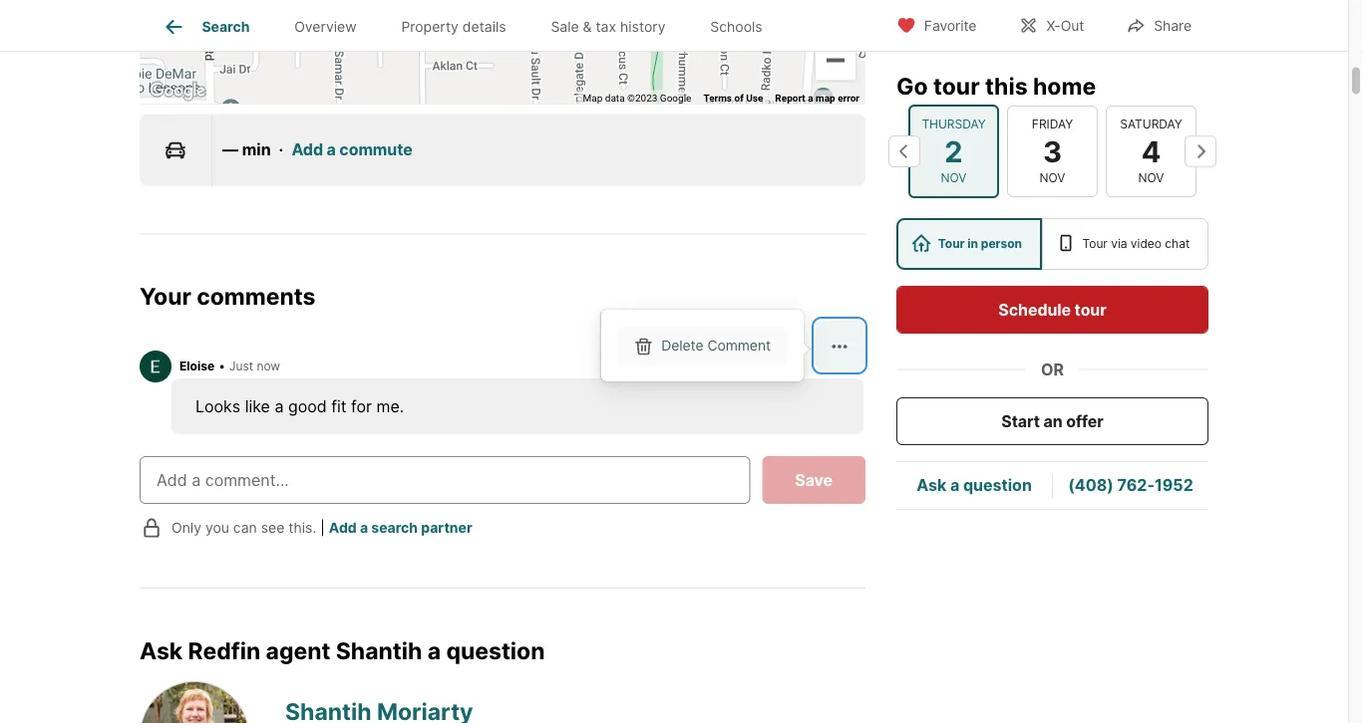 Task type: vqa. For each thing, say whether or not it's contained in the screenshot.
the left Feed
no



Task type: describe. For each thing, give the bounding box(es) containing it.
4
[[1141, 134, 1161, 169]]

thursday 2 nov
[[922, 117, 986, 185]]

favorite
[[924, 17, 977, 34]]

report a map error link
[[775, 92, 860, 104]]

sale
[[551, 18, 579, 35]]

start an offer button
[[896, 398, 1208, 446]]

favorite button
[[879, 4, 994, 45]]

via
[[1111, 237, 1127, 251]]

see
[[261, 520, 284, 537]]

ask for ask redfin agent shantih a question
[[140, 638, 183, 666]]

schedule tour
[[998, 300, 1106, 320]]

thursday
[[922, 117, 986, 131]]

now
[[257, 360, 280, 374]]

3
[[1043, 134, 1062, 169]]

or
[[1041, 360, 1064, 379]]

schedule tour button
[[896, 286, 1208, 334]]

report a map error
[[775, 92, 860, 104]]

ask redfin agent shantih a question
[[140, 638, 545, 666]]

share
[[1154, 17, 1192, 34]]

video
[[1131, 237, 1162, 251]]

2
[[945, 134, 963, 169]]

me.
[[376, 397, 404, 417]]

saturday 4 nov
[[1120, 117, 1182, 185]]

property
[[401, 18, 459, 35]]

agent
[[266, 638, 330, 666]]

home
[[1033, 72, 1096, 100]]

|
[[320, 520, 325, 537]]

nov for 3
[[1040, 171, 1065, 185]]

1 vertical spatial question
[[446, 638, 545, 666]]

delete comment
[[661, 338, 771, 354]]

comment
[[707, 338, 771, 354]]

an
[[1044, 412, 1063, 431]]

762-
[[1117, 476, 1155, 495]]

search link
[[162, 15, 250, 39]]

eloise • just now
[[179, 360, 280, 374]]

share button
[[1109, 4, 1208, 45]]

nov for 2
[[941, 171, 967, 185]]

(408)
[[1068, 476, 1114, 495]]

google
[[660, 92, 691, 104]]

start an offer
[[1001, 412, 1103, 431]]

x-out button
[[1002, 4, 1101, 45]]

schools
[[710, 18, 762, 35]]

search
[[371, 520, 418, 537]]

tour for go
[[933, 72, 980, 100]]

(408) 762-1952 link
[[1068, 476, 1193, 495]]

tour via video chat
[[1082, 237, 1190, 251]]

friday
[[1032, 117, 1073, 131]]

can
[[233, 520, 257, 537]]

add a search partner button
[[329, 520, 472, 537]]

use
[[746, 92, 763, 104]]

start
[[1001, 412, 1040, 431]]

nov for 4
[[1138, 171, 1164, 185]]

commute
[[339, 140, 413, 160]]

in
[[967, 237, 978, 251]]

tab list containing search
[[140, 0, 801, 51]]

saturday
[[1120, 117, 1182, 131]]

schools tab
[[688, 3, 785, 51]]

save
[[795, 471, 833, 491]]

history
[[620, 18, 666, 35]]

ask a question
[[916, 476, 1032, 495]]

tour for tour via video chat
[[1082, 237, 1108, 251]]

map
[[583, 92, 603, 104]]

offer
[[1066, 412, 1103, 431]]

this
[[985, 72, 1028, 100]]

data
[[605, 92, 625, 104]]

go tour this home
[[896, 72, 1096, 100]]



Task type: locate. For each thing, give the bounding box(es) containing it.
1 vertical spatial tour
[[1074, 300, 1106, 320]]

person
[[981, 237, 1022, 251]]

0 horizontal spatial question
[[446, 638, 545, 666]]

1 horizontal spatial ask
[[916, 476, 946, 495]]

list box
[[896, 218, 1208, 270]]

fit
[[331, 397, 347, 417]]

nov inside friday 3 nov
[[1040, 171, 1065, 185]]

1 vertical spatial ask
[[140, 638, 183, 666]]

overview tab
[[272, 3, 379, 51]]

3 nov from the left
[[1138, 171, 1164, 185]]

good
[[288, 397, 327, 417]]

looks like a good fit for me.
[[195, 397, 404, 417]]

tour left 'via'
[[1082, 237, 1108, 251]]

this.
[[288, 520, 316, 537]]

1 horizontal spatial nov
[[1040, 171, 1065, 185]]

©2023
[[627, 92, 657, 104]]

tour for schedule
[[1074, 300, 1106, 320]]

schedule
[[998, 300, 1071, 320]]

ask for ask a question
[[916, 476, 946, 495]]

(408) 762-1952
[[1068, 476, 1193, 495]]

delete
[[661, 338, 704, 354]]

tour up thursday
[[933, 72, 980, 100]]

search
[[202, 18, 250, 35]]

0 vertical spatial tour
[[933, 72, 980, 100]]

only
[[172, 520, 201, 537]]

| add a search partner
[[320, 520, 472, 537]]

min
[[242, 140, 271, 160]]

terms of use
[[703, 92, 763, 104]]

— min · add a commute
[[222, 140, 413, 160]]

friday 3 nov
[[1032, 117, 1073, 185]]

tour left in
[[938, 237, 965, 251]]

previous image
[[888, 135, 920, 167]]

tour in person
[[938, 237, 1022, 251]]

tour inside button
[[1074, 300, 1106, 320]]

1 tour from the left
[[938, 237, 965, 251]]

for
[[351, 397, 372, 417]]

like
[[245, 397, 270, 417]]

overview
[[294, 18, 357, 35]]

you
[[205, 520, 229, 537]]

details
[[462, 18, 506, 35]]

report
[[775, 92, 805, 104]]

2 tour from the left
[[1082, 237, 1108, 251]]

nov inside the saturday 4 nov
[[1138, 171, 1164, 185]]

go
[[896, 72, 928, 100]]

nov
[[941, 171, 967, 185], [1040, 171, 1065, 185], [1138, 171, 1164, 185]]

&
[[583, 18, 592, 35]]

0 vertical spatial ask
[[916, 476, 946, 495]]

None button
[[908, 104, 999, 198], [1007, 105, 1098, 197], [1106, 105, 1197, 197], [908, 104, 999, 198], [1007, 105, 1098, 197], [1106, 105, 1197, 197]]

2 horizontal spatial nov
[[1138, 171, 1164, 185]]

0 horizontal spatial tour
[[938, 237, 965, 251]]

looks
[[195, 397, 240, 417]]

property details
[[401, 18, 506, 35]]

1 horizontal spatial question
[[963, 476, 1032, 495]]

map
[[816, 92, 835, 104]]

0 vertical spatial add
[[292, 140, 323, 160]]

of
[[734, 92, 744, 104]]

nov inside "thursday 2 nov"
[[941, 171, 967, 185]]

1 horizontal spatial add
[[329, 520, 357, 537]]

tour for tour in person
[[938, 237, 965, 251]]

0 horizontal spatial nov
[[941, 171, 967, 185]]

nov down 2
[[941, 171, 967, 185]]

tour
[[933, 72, 980, 100], [1074, 300, 1106, 320]]

only you can see this.
[[172, 520, 316, 537]]

ask a question link
[[916, 476, 1032, 495]]

add
[[292, 140, 323, 160], [329, 520, 357, 537]]

eloise
[[179, 360, 215, 374]]

1 horizontal spatial tour
[[1074, 300, 1106, 320]]

map region
[[133, 0, 898, 218]]

0 horizontal spatial ask
[[140, 638, 183, 666]]

list box containing tour in person
[[896, 218, 1208, 270]]

x-
[[1046, 17, 1061, 34]]

0 horizontal spatial tour
[[933, 72, 980, 100]]

just
[[229, 360, 253, 374]]

a
[[808, 92, 813, 104], [327, 140, 336, 160], [275, 397, 284, 417], [950, 476, 959, 495], [360, 520, 368, 537], [427, 638, 441, 666]]

0 vertical spatial question
[[963, 476, 1032, 495]]

0 horizontal spatial add
[[292, 140, 323, 160]]

google image
[[145, 79, 210, 104]]

out
[[1061, 17, 1084, 34]]

chat
[[1165, 237, 1190, 251]]

1952
[[1155, 476, 1193, 495]]

1 horizontal spatial tour
[[1082, 237, 1108, 251]]

add a commute button
[[292, 138, 413, 162]]

tab list
[[140, 0, 801, 51]]

redfin
[[188, 638, 260, 666]]

tax
[[596, 18, 616, 35]]

•
[[219, 360, 225, 374]]

ask
[[916, 476, 946, 495], [140, 638, 183, 666]]

property details tab
[[379, 3, 528, 51]]

sale & tax history tab
[[528, 3, 688, 51]]

tour right the schedule
[[1074, 300, 1106, 320]]

eloise's photo image
[[140, 351, 172, 383]]

sale & tax history
[[551, 18, 666, 35]]

shantih
[[336, 638, 422, 666]]

your comments
[[140, 283, 316, 311]]

nov down 3 in the top of the page
[[1040, 171, 1065, 185]]

—
[[222, 140, 238, 160]]

tour
[[938, 237, 965, 251], [1082, 237, 1108, 251]]

2 nov from the left
[[1040, 171, 1065, 185]]

delete comment button
[[616, 327, 788, 366]]

add right |
[[329, 520, 357, 537]]

terms
[[703, 92, 732, 104]]

add right ·
[[292, 140, 323, 160]]

tour in person option
[[896, 218, 1042, 270]]

1 nov from the left
[[941, 171, 967, 185]]

next image
[[1185, 135, 1216, 167]]

tour via video chat option
[[1042, 218, 1208, 270]]

comments
[[197, 283, 316, 311]]

x-out
[[1046, 17, 1084, 34]]

question
[[963, 476, 1032, 495], [446, 638, 545, 666]]

nov down 4
[[1138, 171, 1164, 185]]

Add a comment... text field
[[157, 469, 733, 493]]

terms of use link
[[703, 92, 763, 104]]

your
[[140, 283, 191, 311]]

error
[[838, 92, 860, 104]]

·
[[279, 140, 284, 160]]

1 vertical spatial add
[[329, 520, 357, 537]]

save button
[[762, 457, 865, 505]]



